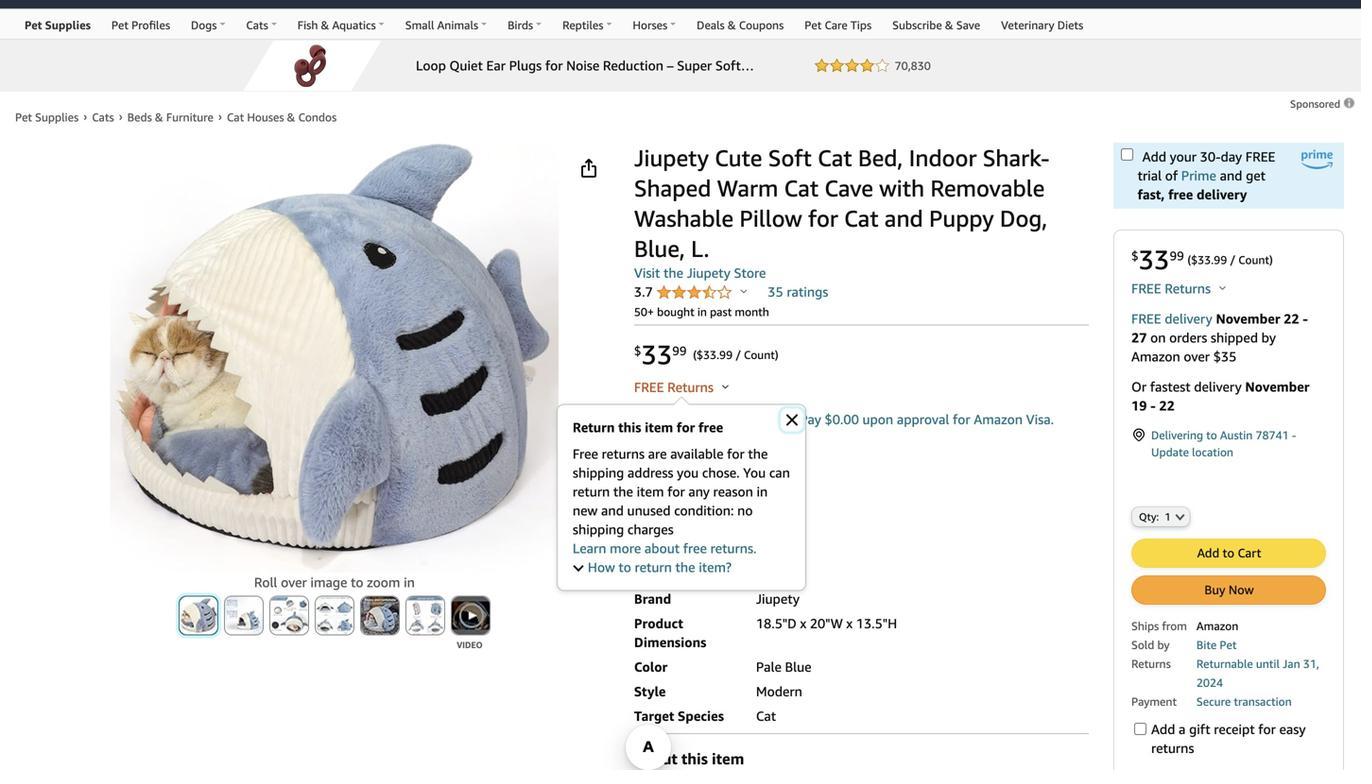 Task type: describe. For each thing, give the bounding box(es) containing it.
1 shipping from the top
[[573, 465, 624, 481]]

& right houses
[[287, 111, 295, 124]]

secure
[[1197, 695, 1231, 708]]

coupons
[[739, 18, 784, 32]]

13.5"h
[[856, 616, 897, 631]]

reason
[[713, 484, 753, 500]]

jiupety for jiupety cute soft cat bed, indoor shark- shaped warm cat cave with removable washable pillow for cat and puppy dog, blue, l. visit the jiupety store
[[634, 144, 709, 172]]

shark-
[[983, 144, 1050, 172]]

option group for size: large
[[629, 471, 1089, 509]]

ships from amazon sold by
[[1132, 620, 1239, 652]]

add a gift receipt for easy returns
[[1151, 722, 1306, 756]]

item for about
[[712, 750, 744, 768]]

0 horizontal spatial pale
[[675, 518, 702, 533]]

free
[[573, 446, 598, 462]]

1 vertical spatial 33
[[641, 339, 672, 371]]

fastest
[[1150, 379, 1191, 395]]

buy now
[[1205, 583, 1254, 597]]

Add to Cart submit
[[1133, 540, 1325, 567]]

1 vertical spatial amazon
[[974, 412, 1023, 427]]

0 vertical spatial returns
[[1165, 281, 1211, 296]]

1 horizontal spatial pale
[[756, 659, 782, 675]]

0 vertical spatial $
[[1132, 248, 1139, 263]]

veterinary diets
[[1001, 18, 1084, 32]]

in inside free returns are available for the shipping address you chose. you can return the item for any reason in new and unused condition: no shipping charges learn more about free returns.
[[757, 484, 768, 500]]

bed,
[[858, 144, 903, 172]]

birds link
[[497, 9, 552, 39]]

1 x from the left
[[800, 616, 807, 631]]

pet supplies
[[25, 18, 91, 32]]

returns inside bite pet returns
[[1132, 657, 1171, 671]]

beds
[[127, 111, 152, 124]]

$35
[[1214, 349, 1237, 364]]

zoom
[[367, 575, 400, 590]]

shipped
[[1211, 330, 1258, 346]]

unused
[[627, 503, 671, 519]]

pet profiles link
[[101, 9, 181, 39]]

3 › from the left
[[218, 110, 222, 123]]

& right beds
[[155, 111, 163, 124]]

pet for pet care tips
[[805, 18, 822, 32]]

returns.
[[710, 541, 757, 556]]

pet inside "pet supplies › cats › beds & furniture › cat houses & condos"
[[15, 111, 32, 124]]

visit the jiupety store link
[[634, 265, 766, 281]]

get
[[669, 412, 690, 427]]

pet supplies › cats › beds & furniture › cat houses & condos
[[15, 110, 337, 124]]

1 vertical spatial delivery
[[1165, 311, 1213, 327]]

this for about
[[682, 750, 708, 768]]

item for return
[[645, 420, 673, 435]]

small
[[405, 18, 434, 32]]

bite pet returns
[[1132, 639, 1237, 671]]

save
[[956, 18, 980, 32]]

pale blue
[[756, 659, 812, 675]]

navigation navigation
[[0, 0, 1361, 40]]

large inside button
[[725, 482, 760, 497]]

payment
[[1132, 695, 1177, 708]]

add for add to cart
[[1197, 546, 1220, 561]]

3.7 button
[[634, 284, 747, 302]]

secure transaction button
[[1197, 693, 1292, 709]]

free inside 'and get fast, free delivery'
[[1168, 187, 1193, 202]]

31,
[[1303, 657, 1320, 671]]

charges
[[628, 522, 674, 537]]

animals
[[437, 18, 478, 32]]

pale blue image
[[680, 544, 714, 578]]

for right approval
[[953, 412, 970, 427]]

deals
[[697, 18, 725, 32]]

return
[[573, 420, 615, 435]]

pet inside bite pet returns
[[1220, 639, 1237, 652]]

1 horizontal spatial $33.99
[[1191, 253, 1227, 266]]

3.7
[[634, 284, 656, 300]]

brand
[[634, 591, 671, 607]]

pet for pet profiles
[[111, 18, 129, 32]]

1 vertical spatial (
[[693, 348, 697, 361]]

subscribe & save link
[[882, 9, 991, 39]]

trial
[[1138, 168, 1162, 183]]

transaction
[[1234, 695, 1292, 708]]

0 vertical spatial in
[[697, 305, 707, 319]]

any
[[689, 484, 710, 500]]

1 horizontal spatial (
[[1188, 253, 1191, 266]]

jiupety for jiupety
[[756, 591, 800, 607]]

add for add a gift receipt for easy returns
[[1151, 722, 1175, 737]]

free up 27 in the top right of the page
[[1132, 311, 1161, 327]]

returns inside add a gift receipt for easy returns
[[1151, 741, 1194, 756]]

easy
[[1280, 722, 1306, 737]]

prime
[[1181, 168, 1217, 183]]

from
[[1162, 620, 1187, 633]]

available
[[670, 446, 724, 462]]

- for 19
[[1151, 398, 1156, 414]]

cat down the soft
[[784, 174, 819, 202]]

color: pale blue
[[636, 518, 733, 533]]

gift
[[1189, 722, 1211, 737]]

aquatics
[[332, 18, 376, 32]]

amazon inside on orders shipped by amazon over $35
[[1132, 349, 1180, 364]]

30-
[[1200, 149, 1221, 164]]

to for how
[[619, 560, 631, 575]]

close image
[[786, 415, 798, 426]]

2 › from the left
[[119, 110, 123, 123]]

- for 22
[[1303, 311, 1308, 327]]

month
[[735, 305, 769, 319]]

0 horizontal spatial over
[[281, 575, 307, 590]]

0 horizontal spatial 99
[[672, 343, 687, 358]]

option group for color: pale blue
[[629, 539, 1089, 582]]

amazon prime logo image
[[1302, 150, 1333, 169]]

the up you on the bottom of page
[[748, 446, 768, 462]]

approval
[[897, 412, 949, 427]]

0 vertical spatial blue
[[705, 518, 733, 533]]

for up the chose.
[[727, 446, 745, 462]]

profiles
[[131, 18, 170, 32]]

fish & aquatics link
[[287, 9, 395, 39]]

pet profiles
[[111, 18, 170, 32]]

1 vertical spatial count)
[[744, 348, 779, 361]]

medium button
[[635, 476, 704, 504]]

roll over image to zoom in
[[254, 575, 415, 590]]

19
[[1132, 398, 1147, 414]]

0 horizontal spatial $
[[634, 343, 641, 358]]

modern
[[756, 684, 802, 700]]

1 horizontal spatial cats link
[[236, 9, 287, 39]]

the up unused
[[613, 484, 633, 500]]

1 horizontal spatial 33
[[1139, 244, 1170, 276]]

this for return
[[618, 420, 641, 435]]

size:
[[636, 450, 663, 465]]

2 vertical spatial delivery
[[1194, 379, 1242, 395]]

image
[[310, 575, 347, 590]]

target species
[[634, 709, 724, 724]]

popover image
[[1220, 285, 1226, 290]]

or fastest delivery
[[1132, 379, 1245, 395]]

27
[[1132, 330, 1147, 346]]

popover image inside 3.7 button
[[741, 289, 747, 294]]

0 horizontal spatial $33.99
[[697, 348, 733, 361]]

prime link
[[1181, 168, 1217, 183]]

how to return the item?
[[588, 560, 732, 575]]

1 vertical spatial /
[[736, 348, 741, 361]]

orders
[[1169, 330, 1207, 346]]

sponsored link
[[1290, 95, 1357, 113]]

update
[[1151, 446, 1189, 459]]

until
[[1256, 657, 1280, 671]]

1 vertical spatial jiupety
[[687, 265, 731, 281]]

subscribe
[[893, 18, 942, 32]]

by inside ships from amazon sold by
[[1158, 639, 1170, 652]]

& for deals
[[728, 18, 736, 32]]

1 horizontal spatial /
[[1230, 253, 1236, 266]]

to for delivering
[[1206, 429, 1217, 442]]

washable
[[634, 205, 734, 232]]

light grey image
[[635, 544, 669, 578]]

return inside free returns are available for the shipping address you chose. you can return the item for any reason in new and unused condition: no shipping charges learn more about free returns.
[[573, 484, 610, 500]]

0 horizontal spatial $ 33 99 ( $33.99 / count)
[[634, 339, 779, 371]]

item?
[[699, 560, 732, 575]]

and inside the jiupety cute soft cat bed, indoor shark- shaped warm cat cave with removable washable pillow for cat and puppy dog, blue, l. visit the jiupety store
[[885, 205, 923, 232]]

35 ratings link
[[768, 284, 828, 300]]

1 vertical spatial free
[[699, 420, 723, 435]]

return inside dropdown button
[[635, 560, 672, 575]]

add your 30-day free trial of
[[1138, 149, 1276, 183]]

1 vertical spatial returns
[[668, 380, 714, 395]]

2 shipping from the top
[[573, 522, 624, 537]]

returnable until jan 31, 2024 button
[[1197, 656, 1320, 690]]

1 horizontal spatial count)
[[1239, 253, 1273, 266]]

the inside the jiupety cute soft cat bed, indoor shark- shaped warm cat cave with removable washable pillow for cat and puppy dog, blue, l. visit the jiupety store
[[664, 265, 684, 281]]

jan
[[1283, 657, 1300, 671]]

free inside add your 30-day free trial of
[[1246, 149, 1276, 164]]

fast,
[[1138, 187, 1165, 202]]

november 19 - 22
[[1132, 379, 1310, 414]]

delivering to austin 78741 - update location link
[[1132, 427, 1326, 461]]

small animals link
[[395, 9, 497, 39]]

add for add your 30-day free trial of
[[1143, 149, 1167, 164]]



Task type: vqa. For each thing, say whether or not it's contained in the screenshot.
right USB,Battery
no



Task type: locate. For each thing, give the bounding box(es) containing it.
for down you
[[668, 484, 685, 500]]

99
[[1170, 248, 1184, 263], [672, 343, 687, 358]]

0 vertical spatial returns
[[602, 446, 645, 462]]

the
[[664, 265, 684, 281], [748, 446, 768, 462], [613, 484, 633, 500], [675, 560, 695, 575]]

for left easy
[[1258, 722, 1276, 737]]

free inside free returns are available for the shipping address you chose. you can return the item for any reason in new and unused condition: no shipping charges learn more about free returns.
[[683, 541, 707, 556]]

2 horizontal spatial and
[[1220, 168, 1243, 183]]

amazon inside ships from amazon sold by
[[1197, 620, 1239, 633]]

returns up address
[[602, 446, 645, 462]]

2 horizontal spatial ›
[[218, 110, 222, 123]]

free returns button up free delivery link
[[1132, 279, 1226, 298]]

november inside november 22 - 27
[[1216, 311, 1280, 327]]

0 vertical spatial cats
[[246, 18, 268, 32]]

2 horizontal spatial amazon
[[1197, 620, 1239, 633]]

over right roll
[[281, 575, 307, 590]]

2 vertical spatial amazon
[[1197, 620, 1239, 633]]

austin
[[1220, 429, 1253, 442]]

cart
[[1238, 546, 1261, 561]]

shaped
[[634, 174, 711, 202]]

1 vertical spatial $
[[634, 343, 641, 358]]

returns inside free returns are available for the shipping address you chose. you can return the item for any reason in new and unused condition: no shipping charges learn more about free returns.
[[602, 446, 645, 462]]

november up 'shipped' at right
[[1216, 311, 1280, 327]]

amazon down on
[[1132, 349, 1180, 364]]

pet
[[25, 18, 42, 32], [111, 18, 129, 32], [805, 18, 822, 32], [15, 111, 32, 124], [1220, 639, 1237, 652]]

$33.99 down the past
[[697, 348, 733, 361]]

& for fish
[[321, 18, 329, 32]]

free returns
[[1132, 281, 1215, 296], [634, 380, 717, 395]]

0 vertical spatial option group
[[629, 471, 1089, 509]]

0 vertical spatial free
[[1168, 187, 1193, 202]]

this
[[618, 420, 641, 435], [682, 750, 708, 768]]

add inside add your 30-day free trial of
[[1143, 149, 1167, 164]]

free returns for free returns button to the bottom
[[634, 380, 717, 395]]

0 vertical spatial 22
[[1284, 311, 1299, 327]]

count) down month
[[744, 348, 779, 361]]

x left 20"w
[[800, 616, 807, 631]]

0 horizontal spatial blue
[[705, 518, 733, 533]]

november
[[1216, 311, 1280, 327], [1245, 379, 1310, 395]]

large down you on the bottom of page
[[725, 482, 760, 497]]

1 vertical spatial add
[[1197, 546, 1220, 561]]

0 vertical spatial free returns button
[[1132, 279, 1226, 298]]

add left 'a'
[[1151, 722, 1175, 737]]

1 vertical spatial free returns
[[634, 380, 717, 395]]

0 vertical spatial (
[[1188, 253, 1191, 266]]

about
[[634, 750, 678, 768]]

jiupety up shaped
[[634, 144, 709, 172]]

indoor
[[909, 144, 977, 172]]

1 vertical spatial popover image
[[722, 384, 729, 389]]

by right "sold"
[[1158, 639, 1170, 652]]

1 vertical spatial over
[[281, 575, 307, 590]]

this right about on the left bottom
[[682, 750, 708, 768]]

supplies inside navigation navigation
[[45, 18, 91, 32]]

for inside add a gift receipt for easy returns
[[1258, 722, 1276, 737]]

secure transaction
[[1197, 695, 1292, 708]]

cats inside "pet supplies › cats › beds & furniture › cat houses & condos"
[[92, 111, 114, 124]]

cats right the dogs link
[[246, 18, 268, 32]]

medium
[[646, 482, 694, 497]]

jiupety up the 18.5"d
[[756, 591, 800, 607]]

how to return the item? button
[[573, 558, 732, 577]]

cat houses & condos link
[[227, 111, 337, 124]]

removable
[[931, 174, 1045, 202]]

free down color: pale blue
[[683, 541, 707, 556]]

blue
[[705, 518, 733, 533], [785, 659, 812, 675]]

1 horizontal spatial ›
[[119, 110, 123, 123]]

2 vertical spatial item
[[712, 750, 744, 768]]

0 horizontal spatial 22
[[1159, 398, 1175, 414]]

jiupety down l. at the right of page
[[687, 265, 731, 281]]

option group containing medium
[[629, 471, 1089, 509]]

1 vertical spatial option group
[[629, 539, 1089, 582]]

1 vertical spatial return
[[635, 560, 672, 575]]

veterinary
[[1001, 18, 1055, 32]]

0 horizontal spatial free returns button
[[634, 378, 729, 397]]

$ down fast,
[[1132, 248, 1139, 263]]

0 vertical spatial 33
[[1139, 244, 1170, 276]]

receipt
[[1214, 722, 1255, 737]]

amazon
[[1132, 349, 1180, 364], [974, 412, 1023, 427], [1197, 620, 1239, 633]]

ratings
[[787, 284, 828, 300]]

new
[[573, 503, 598, 519]]

1 vertical spatial returns
[[1151, 741, 1194, 756]]

99 down bought
[[672, 343, 687, 358]]

address
[[628, 465, 673, 481]]

video
[[457, 640, 483, 650]]

1 horizontal spatial return
[[635, 560, 672, 575]]

are
[[648, 446, 667, 462]]

- inside november 19 - 22
[[1151, 398, 1156, 414]]

free up return this item for free
[[634, 380, 664, 395]]

x right 20"w
[[846, 616, 853, 631]]

free returns are available for the shipping address you chose. you can return the item for any reason in new and unused condition: no shipping charges learn more about free returns.
[[573, 446, 790, 556]]

the inside dropdown button
[[675, 560, 695, 575]]

free returns button up get
[[634, 378, 729, 397]]

november up 78741
[[1245, 379, 1310, 395]]

condition:
[[674, 503, 734, 519]]

cats left beds
[[92, 111, 114, 124]]

1 horizontal spatial free returns
[[1132, 281, 1215, 296]]

cat up cave
[[818, 144, 852, 172]]

store
[[734, 265, 766, 281]]

cat down modern
[[756, 709, 776, 724]]

0 vertical spatial popover image
[[741, 289, 747, 294]]

item
[[645, 420, 673, 435], [637, 484, 664, 500], [712, 750, 744, 768]]

returns up free delivery link
[[1165, 281, 1211, 296]]

1 horizontal spatial blue
[[785, 659, 812, 675]]

free returns up get
[[634, 380, 717, 395]]

return down about
[[635, 560, 672, 575]]

& for subscribe
[[945, 18, 954, 32]]

the down learn more about free returns. link
[[675, 560, 695, 575]]

0 horizontal spatial ›
[[83, 110, 87, 123]]

1 vertical spatial 99
[[672, 343, 687, 358]]

( down 50+ bought in past month
[[693, 348, 697, 361]]

&
[[321, 18, 329, 32], [728, 18, 736, 32], [945, 18, 954, 32], [155, 111, 163, 124], [287, 111, 295, 124]]

& right deals
[[728, 18, 736, 32]]

& left save
[[945, 18, 954, 32]]

/ down month
[[736, 348, 741, 361]]

style
[[634, 684, 666, 700]]

0 horizontal spatial amazon
[[974, 412, 1023, 427]]

2 option group from the top
[[629, 539, 1089, 582]]

for up "available"
[[677, 420, 695, 435]]

ships
[[1132, 620, 1159, 633]]

1 vertical spatial 22
[[1159, 398, 1175, 414]]

to up location
[[1206, 429, 1217, 442]]

0 vertical spatial pet supplies link
[[14, 9, 101, 39]]

1 horizontal spatial 22
[[1284, 311, 1299, 327]]

0 vertical spatial jiupety
[[634, 144, 709, 172]]

by inside on orders shipped by amazon over $35
[[1262, 330, 1276, 346]]

delivery inside 'and get fast, free delivery'
[[1197, 187, 1247, 202]]

delivering
[[1151, 429, 1203, 442]]

add inside add a gift receipt for easy returns
[[1151, 722, 1175, 737]]

free up "available"
[[699, 420, 723, 435]]

count) up november 22 - 27
[[1239, 253, 1273, 266]]

1 vertical spatial item
[[637, 484, 664, 500]]

1 option group from the top
[[629, 471, 1089, 509]]

on
[[1151, 330, 1166, 346]]

expand image
[[573, 561, 584, 572]]

in down you on the bottom of page
[[757, 484, 768, 500]]

1 vertical spatial november
[[1245, 379, 1310, 395]]

popover image down store
[[741, 289, 747, 294]]

or
[[1132, 379, 1147, 395]]

item inside free returns are available for the shipping address you chose. you can return the item for any reason in new and unused condition: no shipping charges learn more about free returns.
[[637, 484, 664, 500]]

and inside 'and get fast, free delivery'
[[1220, 168, 1243, 183]]

1 horizontal spatial -
[[1292, 429, 1297, 442]]

0 horizontal spatial popover image
[[722, 384, 729, 389]]

diets
[[1058, 18, 1084, 32]]

2 vertical spatial -
[[1292, 429, 1297, 442]]

return this item for free
[[573, 420, 723, 435]]

returns down "sold"
[[1132, 657, 1171, 671]]

0 vertical spatial add
[[1143, 149, 1167, 164]]

delivery down $35
[[1194, 379, 1242, 395]]

cats link
[[236, 9, 287, 39], [92, 111, 114, 124]]

- inside november 22 - 27
[[1303, 311, 1308, 327]]

delivery down prime
[[1197, 187, 1247, 202]]

0 horizontal spatial and
[[601, 503, 624, 519]]

by right 'shipped' at right
[[1262, 330, 1276, 346]]

1 › from the left
[[83, 110, 87, 123]]

None checkbox
[[1121, 148, 1133, 161]]

cats link left beds
[[92, 111, 114, 124]]

bite
[[1197, 639, 1217, 652]]

free up get
[[1246, 149, 1276, 164]]

pet care tips link
[[794, 9, 882, 39]]

0 horizontal spatial by
[[1158, 639, 1170, 652]]

cat inside "pet supplies › cats › beds & furniture › cat houses & condos"
[[227, 111, 244, 124]]

pet supplies link down pet supplies
[[15, 111, 79, 124]]

99 up free delivery
[[1170, 248, 1184, 263]]

2 vertical spatial in
[[404, 575, 415, 590]]

1 horizontal spatial $
[[1132, 248, 1139, 263]]

-
[[1303, 311, 1308, 327], [1151, 398, 1156, 414], [1292, 429, 1297, 442]]

leave feedback on sponsored ad element
[[1290, 98, 1357, 110]]

Buy Now submit
[[1133, 577, 1325, 604]]

over
[[1184, 349, 1210, 364], [281, 575, 307, 590]]

learn more about free returns. link
[[573, 541, 757, 556]]

1 vertical spatial by
[[1158, 639, 1170, 652]]

product
[[634, 616, 683, 631]]

dimensions
[[634, 635, 707, 650]]

0 vertical spatial 99
[[1170, 248, 1184, 263]]

/ up november 22 - 27
[[1230, 253, 1236, 266]]

( up free delivery link
[[1188, 253, 1191, 266]]

cat left houses
[[227, 111, 244, 124]]

supplies for pet supplies › cats › beds & furniture › cat houses & condos
[[35, 111, 79, 124]]

1 horizontal spatial returns
[[1151, 741, 1194, 756]]

species
[[678, 709, 724, 724]]

supplies left beds
[[35, 111, 79, 124]]

pet supplies link for bottommost cats link
[[15, 111, 79, 124]]

returns up get
[[668, 380, 714, 395]]

cats link left fish
[[236, 9, 287, 39]]

day
[[1221, 149, 1242, 164]]

0 horizontal spatial 33
[[641, 339, 672, 371]]

33 up free delivery
[[1139, 244, 1170, 276]]

your
[[1170, 149, 1197, 164]]

0 vertical spatial large
[[667, 450, 702, 465]]

1 horizontal spatial over
[[1184, 349, 1210, 364]]

0 vertical spatial cats link
[[236, 9, 287, 39]]

cats
[[246, 18, 268, 32], [92, 111, 114, 124]]

shipping
[[573, 465, 624, 481], [573, 522, 624, 537]]

in left the past
[[697, 305, 707, 319]]

& right fish
[[321, 18, 329, 32]]

1 horizontal spatial $ 33 99 ( $33.99 / count)
[[1132, 244, 1273, 276]]

color:
[[636, 518, 672, 533]]

$
[[1132, 248, 1139, 263], [634, 343, 641, 358]]

popover image up off
[[722, 384, 729, 389]]

supplies inside "pet supplies › cats › beds & furniture › cat houses & condos"
[[35, 111, 79, 124]]

1 vertical spatial cats link
[[92, 111, 114, 124]]

in right zoom
[[404, 575, 415, 590]]

pet care tips
[[805, 18, 872, 32]]

pet for pet supplies
[[25, 18, 42, 32]]

beds & furniture link
[[127, 111, 213, 124]]

pale up learn more about free returns. link
[[675, 518, 702, 533]]

add up the trial
[[1143, 149, 1167, 164]]

popover image inside free returns button
[[722, 384, 729, 389]]

1 vertical spatial blue
[[785, 659, 812, 675]]

free returns for the rightmost free returns button
[[1132, 281, 1215, 296]]

0 horizontal spatial returns
[[602, 446, 645, 462]]

to left zoom
[[351, 575, 363, 590]]

1 horizontal spatial free returns button
[[1132, 279, 1226, 298]]

0 vertical spatial free returns
[[1132, 281, 1215, 296]]

of
[[1165, 168, 1178, 183]]

0 vertical spatial /
[[1230, 253, 1236, 266]]

popover image
[[741, 289, 747, 294], [722, 384, 729, 389]]

and inside free returns are available for the shipping address you chose. you can return the item for any reason in new and unused condition: no shipping charges learn more about free returns.
[[601, 503, 624, 519]]

0 vertical spatial shipping
[[573, 465, 624, 481]]

more
[[610, 541, 641, 556]]

1 vertical spatial this
[[682, 750, 708, 768]]

jiupety cute soft cat bed, indoor shark-shaped warm cat cave with removable washable pillow for cat and puppy dog, blue, l. image
[[110, 143, 559, 573]]

(
[[1188, 253, 1191, 266], [693, 348, 697, 361]]

1 vertical spatial supplies
[[35, 111, 79, 124]]

$ down 50+
[[634, 343, 641, 358]]

2 vertical spatial and
[[601, 503, 624, 519]]

$ 33 99 ( $33.99 / count) down 50+ bought in past month
[[634, 339, 779, 371]]

0 vertical spatial and
[[1220, 168, 1243, 183]]

amazon left visa.
[[974, 412, 1023, 427]]

item down address
[[637, 484, 664, 500]]

november for november 22 - 27
[[1216, 311, 1280, 327]]

bought
[[657, 305, 695, 319]]

to for add
[[1223, 546, 1235, 561]]

0 vertical spatial amazon
[[1132, 349, 1180, 364]]

and down day
[[1220, 168, 1243, 183]]

over inside on orders shipped by amazon over $35
[[1184, 349, 1210, 364]]

blue up returns.
[[705, 518, 733, 533]]

dropdown image
[[1176, 513, 1185, 521]]

free up free delivery
[[1132, 281, 1161, 296]]

33 down 50+
[[641, 339, 672, 371]]

horses
[[633, 18, 668, 32]]

0 horizontal spatial /
[[736, 348, 741, 361]]

item down species in the bottom of the page
[[712, 750, 744, 768]]

2 vertical spatial returns
[[1132, 657, 1171, 671]]

0 vertical spatial item
[[645, 420, 673, 435]]

large right the size:
[[667, 450, 702, 465]]

None submit
[[180, 597, 217, 635], [225, 597, 263, 635], [270, 597, 308, 635], [316, 597, 353, 635], [361, 597, 399, 635], [406, 597, 444, 635], [452, 597, 490, 635], [180, 597, 217, 635], [225, 597, 263, 635], [270, 597, 308, 635], [316, 597, 353, 635], [361, 597, 399, 635], [406, 597, 444, 635], [452, 597, 490, 635]]

0 horizontal spatial -
[[1151, 398, 1156, 414]]

option group up 13.5"h
[[629, 539, 1089, 582]]

2 vertical spatial free
[[683, 541, 707, 556]]

amazon up bite pet link
[[1197, 620, 1239, 633]]

and down with
[[885, 205, 923, 232]]

free returns up free delivery link
[[1132, 281, 1215, 296]]

to left cart
[[1223, 546, 1235, 561]]

over down orders on the top of page
[[1184, 349, 1210, 364]]

qty:
[[1139, 511, 1159, 523]]

roll
[[254, 575, 277, 590]]

0 horizontal spatial x
[[800, 616, 807, 631]]

2 x from the left
[[846, 616, 853, 631]]

1 horizontal spatial and
[[885, 205, 923, 232]]

sold
[[1132, 639, 1155, 652]]

to down more
[[619, 560, 631, 575]]

1 vertical spatial free returns button
[[634, 378, 729, 397]]

Add a gift receipt for easy returns checkbox
[[1134, 723, 1147, 735]]

delivery up orders on the top of page
[[1165, 311, 1213, 327]]

1 vertical spatial in
[[757, 484, 768, 500]]

and right new
[[601, 503, 624, 519]]

off
[[721, 412, 738, 427]]

1 vertical spatial $33.99
[[697, 348, 733, 361]]

1 horizontal spatial 99
[[1170, 248, 1184, 263]]

1 horizontal spatial this
[[682, 750, 708, 768]]

instantly:
[[741, 412, 797, 427]]

to inside delivering to austin 78741 - update location
[[1206, 429, 1217, 442]]

for down cave
[[808, 205, 838, 232]]

option group
[[629, 471, 1089, 509], [629, 539, 1089, 582]]

free delivery link
[[1132, 311, 1213, 327]]

puppy
[[929, 205, 994, 232]]

2 vertical spatial add
[[1151, 722, 1175, 737]]

cats inside navigation navigation
[[246, 18, 268, 32]]

a
[[1179, 722, 1186, 737]]

supplies for pet supplies
[[45, 18, 91, 32]]

$33.99 up popover image
[[1191, 253, 1227, 266]]

0 vertical spatial this
[[618, 420, 641, 435]]

22 inside november 19 - 22
[[1159, 398, 1175, 414]]

0 horizontal spatial (
[[693, 348, 697, 361]]

0 horizontal spatial free returns
[[634, 380, 717, 395]]

item up are
[[645, 420, 673, 435]]

upon
[[863, 412, 893, 427]]

the right visit
[[664, 265, 684, 281]]

cute
[[715, 144, 762, 172]]

0 horizontal spatial large
[[667, 450, 702, 465]]

november for november 19 - 22
[[1245, 379, 1310, 395]]

cat down cave
[[844, 205, 879, 232]]

to inside dropdown button
[[619, 560, 631, 575]]

pet supplies link for the dogs link
[[14, 9, 101, 39]]

visit
[[634, 265, 660, 281]]

1 vertical spatial $ 33 99 ( $33.99 / count)
[[634, 339, 779, 371]]

november inside november 19 - 22
[[1245, 379, 1310, 395]]

22 inside november 22 - 27
[[1284, 311, 1299, 327]]

past
[[710, 305, 732, 319]]

free down of
[[1168, 187, 1193, 202]]

option group down get $60 off instantly: pay $0.00 upon approval for  amazon visa.
[[629, 471, 1089, 509]]

1 horizontal spatial in
[[697, 305, 707, 319]]

$ 33 99 ( $33.99 / count) up popover image
[[1132, 244, 1273, 276]]

- inside delivering to austin 78741 - update location
[[1292, 429, 1297, 442]]

shipping up learn
[[573, 522, 624, 537]]

blue,
[[634, 235, 685, 262]]

0 vertical spatial pale
[[675, 518, 702, 533]]

0 horizontal spatial count)
[[744, 348, 779, 361]]

add up 'buy'
[[1197, 546, 1220, 561]]

condos
[[298, 111, 337, 124]]

2 horizontal spatial -
[[1303, 311, 1308, 327]]

return up new
[[573, 484, 610, 500]]

return
[[573, 484, 610, 500], [635, 560, 672, 575]]

2 vertical spatial jiupety
[[756, 591, 800, 607]]

18.5"d
[[756, 616, 797, 631]]

for inside the jiupety cute soft cat bed, indoor shark- shaped warm cat cave with removable washable pillow for cat and puppy dog, blue, l. visit the jiupety store
[[808, 205, 838, 232]]

$0.00
[[825, 412, 859, 427]]

deals & coupons
[[697, 18, 784, 32]]

dogs
[[191, 18, 217, 32]]

1 vertical spatial pale
[[756, 659, 782, 675]]



